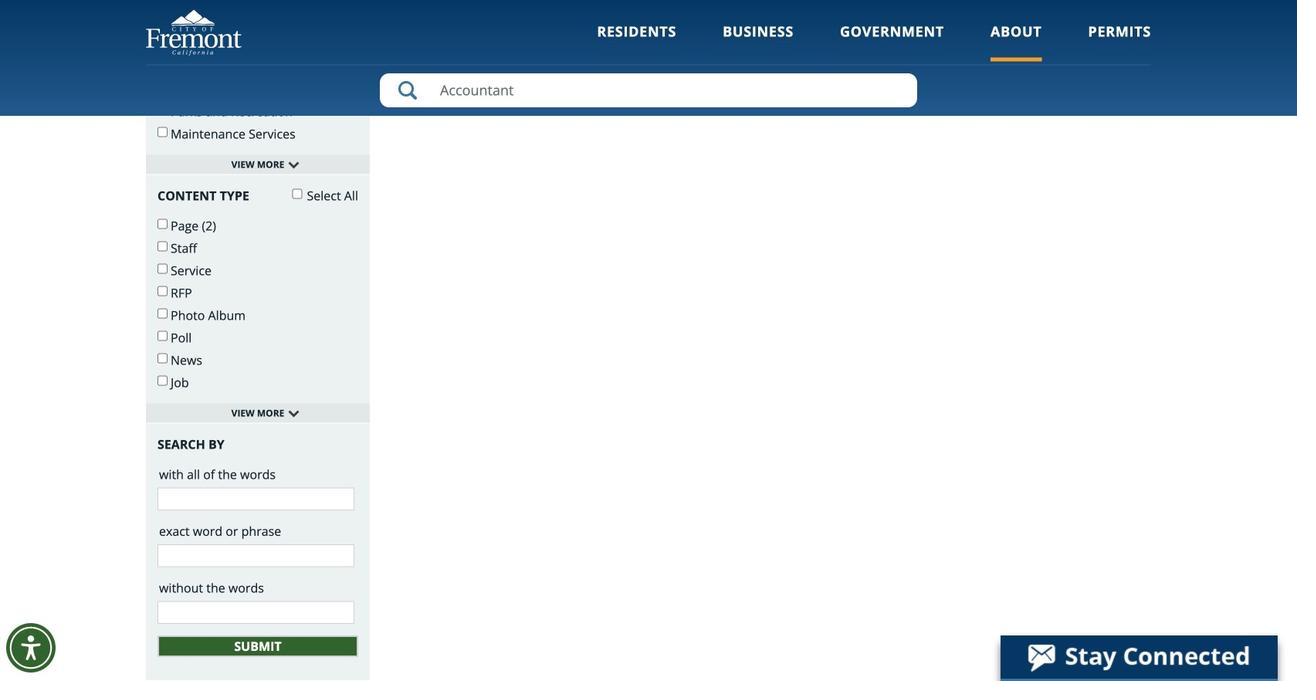 Task type: vqa. For each thing, say whether or not it's contained in the screenshot.
option
yes



Task type: locate. For each thing, give the bounding box(es) containing it.
None button
[[158, 636, 358, 657]]

stay connected image
[[1001, 636, 1277, 679]]

None text field
[[158, 488, 354, 511], [158, 545, 354, 567], [158, 488, 354, 511], [158, 545, 354, 567]]

None text field
[[158, 601, 354, 624]]

None checkbox
[[158, 0, 168, 3], [158, 37, 168, 47], [158, 219, 168, 229], [158, 286, 168, 296], [158, 309, 168, 319], [158, 331, 168, 341], [158, 0, 168, 3], [158, 37, 168, 47], [158, 219, 168, 229], [158, 286, 168, 296], [158, 309, 168, 319], [158, 331, 168, 341]]

Search text field
[[380, 73, 918, 107]]

None checkbox
[[158, 15, 168, 25], [158, 60, 168, 70], [158, 82, 168, 92], [158, 105, 168, 115], [158, 127, 168, 137], [292, 189, 302, 199], [158, 241, 168, 251], [158, 264, 168, 274], [158, 353, 168, 363], [158, 376, 168, 386], [158, 15, 168, 25], [158, 60, 168, 70], [158, 82, 168, 92], [158, 105, 168, 115], [158, 127, 168, 137], [292, 189, 302, 199], [158, 241, 168, 251], [158, 264, 168, 274], [158, 353, 168, 363], [158, 376, 168, 386]]



